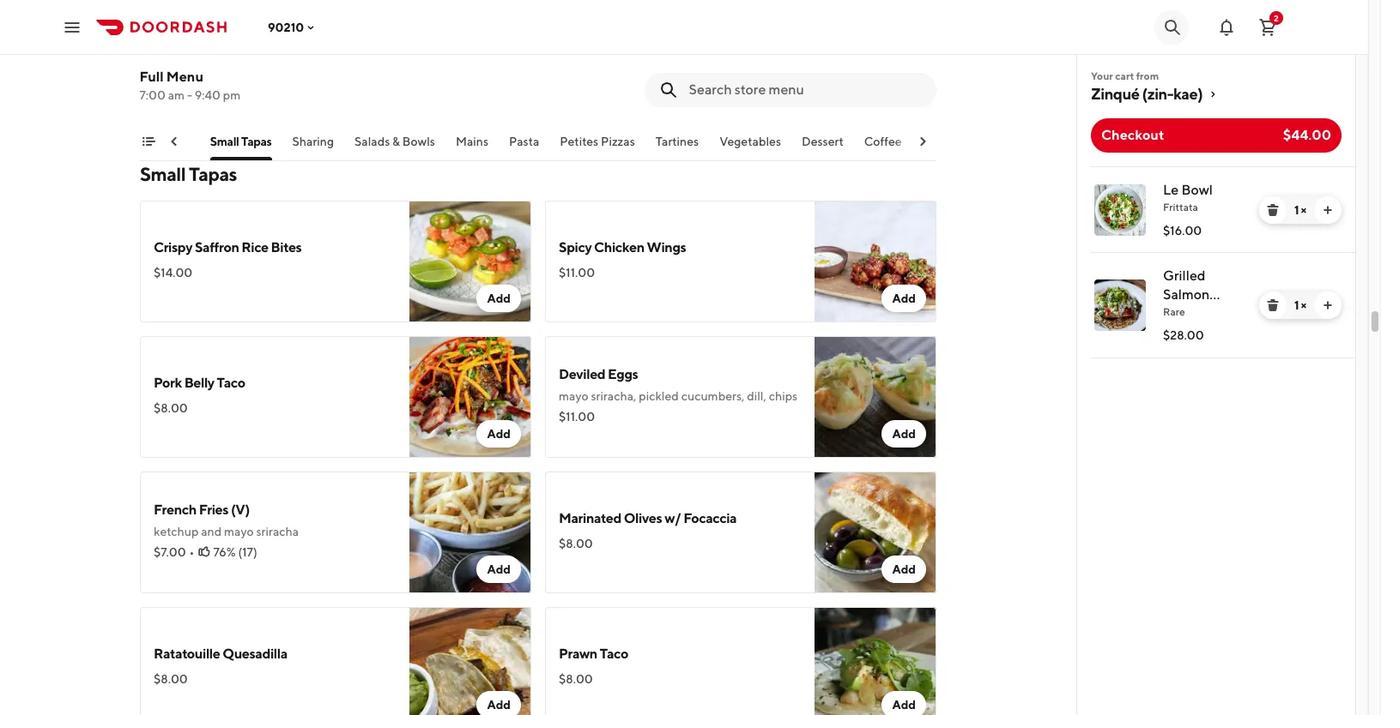 Task type: vqa. For each thing, say whether or not it's contained in the screenshot.


Task type: describe. For each thing, give the bounding box(es) containing it.
notification bell image
[[1216, 17, 1237, 37]]

2 button
[[1251, 10, 1285, 44]]

from
[[1136, 70, 1159, 82]]

2
[[1274, 12, 1279, 23]]

french
[[154, 502, 196, 518]]

salmon
[[1163, 287, 1210, 303]]

rice
[[241, 239, 268, 256]]

add for crispy saffron rice bites
[[487, 292, 511, 306]]

add one to cart image
[[1321, 203, 1335, 217]]

petites pizzas
[[560, 135, 635, 148]]

deviled
[[559, 367, 605, 383]]

and for fruit
[[194, 45, 215, 58]]

coffee button
[[865, 133, 902, 161]]

vegetables
[[720, 135, 782, 148]]

salad
[[222, 21, 255, 38]]

add button for pork belly taco
[[477, 421, 521, 448]]

crispy saffron rice bites image
[[409, 201, 531, 323]]

coffee
[[865, 135, 902, 148]]

grilled
[[1163, 268, 1206, 284]]

pickled
[[639, 390, 679, 403]]

rare
[[1163, 306, 1185, 318]]

1 × for le bowl
[[1294, 203, 1306, 217]]

saffron
[[195, 239, 239, 256]]

bites
[[271, 239, 302, 256]]

ratatouille
[[154, 646, 220, 663]]

mayo inside "french fries (v) ketchup and mayo sriracha"
[[224, 525, 254, 539]]

add for pork belly taco
[[487, 427, 511, 441]]

le bowl image
[[1094, 185, 1146, 236]]

prawn
[[559, 646, 597, 663]]

crispy saffron rice bites
[[154, 239, 302, 256]]

french fries (v) image
[[409, 472, 531, 594]]

your
[[1091, 70, 1113, 82]]

chicken
[[594, 239, 644, 256]]

ketchup
[[154, 525, 199, 539]]

dessert for second dessert button from right
[[148, 135, 190, 148]]

menu
[[167, 69, 204, 85]]

zinqué (zin-kae)
[[1091, 85, 1203, 103]]

add button for ratatouille quesadilla
[[477, 692, 521, 716]]

marinated olives w/ focaccia image
[[815, 472, 936, 594]]

bowls
[[403, 135, 436, 148]]

olives
[[624, 511, 662, 527]]

french fries (v) ketchup and mayo sriracha
[[154, 502, 299, 539]]

sriracha,
[[591, 390, 636, 403]]

1 $11.00 from the top
[[559, 266, 595, 280]]

beverage
[[923, 135, 975, 148]]

pasta button
[[509, 133, 540, 161]]

tartines
[[656, 135, 699, 148]]

add button for crispy saffron rice bites
[[477, 285, 521, 312]]

pork
[[154, 375, 182, 391]]

le
[[1163, 182, 1179, 198]]

deviled eggs image
[[815, 336, 936, 458]]

remove item from cart image for le bowl
[[1266, 203, 1280, 217]]

76%
[[213, 546, 236, 560]]

fries
[[199, 502, 228, 518]]

grilled salmon plate (gf) image
[[1094, 280, 1146, 331]]

list containing le bowl
[[1077, 167, 1355, 359]]

scroll menu navigation right image
[[916, 135, 930, 148]]

salads & bowls
[[355, 135, 436, 148]]

$8.00 for prawn taco
[[559, 673, 593, 687]]

$8.00 inside fresh fruit salad berries and pineapple $8.00
[[154, 65, 188, 79]]

le bowl frittata
[[1163, 182, 1213, 214]]

plate
[[1163, 306, 1196, 322]]

1 horizontal spatial tapas
[[242, 135, 272, 148]]

$11.00 inside deviled eggs mayo sriracha, pickled cucumbers, dill, chips $11.00
[[559, 410, 595, 424]]

1 dessert button from the left
[[148, 133, 190, 161]]

kae)
[[1173, 85, 1203, 103]]

cart
[[1115, 70, 1134, 82]]

cucumbers,
[[681, 390, 745, 403]]

open menu image
[[62, 17, 82, 37]]

$8.00 for ratatouille quesadilla
[[154, 673, 188, 687]]

mayo inside deviled eggs mayo sriracha, pickled cucumbers, dill, chips $11.00
[[559, 390, 589, 403]]

marinated olives w/ focaccia
[[559, 511, 737, 527]]

fresh fruit salad berries and pineapple $8.00
[[154, 21, 272, 79]]

add for prawn taco
[[892, 699, 916, 712]]

eggs
[[608, 367, 638, 383]]

pm
[[223, 88, 241, 102]]

zinqué (zin-kae) link
[[1091, 84, 1342, 105]]

pineapple
[[217, 45, 272, 58]]

add button for spicy chicken wings
[[882, 285, 926, 312]]

(17)
[[238, 546, 257, 560]]

beverage button
[[923, 133, 975, 161]]

zinqué
[[1091, 85, 1139, 103]]

1 vertical spatial small tapas
[[140, 163, 237, 185]]

7:00
[[140, 88, 166, 102]]

wings
[[647, 239, 686, 256]]

$44.00
[[1283, 127, 1331, 143]]

pizzas
[[601, 135, 635, 148]]

dill,
[[747, 390, 766, 403]]

am
[[168, 88, 185, 102]]

pork belly taco image
[[409, 336, 531, 458]]

ratatouille quesadilla
[[154, 646, 287, 663]]



Task type: locate. For each thing, give the bounding box(es) containing it.
full
[[140, 69, 164, 85]]

and down fries
[[201, 525, 222, 539]]

$8.00 down marinated
[[559, 537, 593, 551]]

1 vertical spatial mayo
[[224, 525, 254, 539]]

$11.00 down spicy
[[559, 266, 595, 280]]

(v)
[[231, 502, 250, 518]]

$8.00 down pork
[[154, 402, 188, 415]]

0 vertical spatial small tapas
[[210, 135, 272, 148]]

salads & bowls button
[[355, 133, 436, 161]]

$8.00 for marinated olives w/ focaccia
[[559, 537, 593, 551]]

0 horizontal spatial small
[[140, 163, 186, 185]]

pork belly taco
[[154, 375, 245, 391]]

fruit
[[190, 21, 219, 38]]

0 horizontal spatial dessert button
[[148, 133, 190, 161]]

1 × left add one to cart image
[[1294, 299, 1306, 312]]

tapas up saffron
[[189, 163, 237, 185]]

1 horizontal spatial mayo
[[559, 390, 589, 403]]

1 for le bowl
[[1294, 203, 1299, 217]]

(gf)
[[1198, 306, 1228, 322]]

add button for marinated olives w/ focaccia
[[882, 556, 926, 584]]

0 vertical spatial tapas
[[242, 135, 272, 148]]

0 vertical spatial remove item from cart image
[[1266, 203, 1280, 217]]

taco right 'prawn'
[[600, 646, 628, 663]]

small tapas down scroll menu navigation left icon
[[140, 163, 237, 185]]

spicy
[[559, 239, 592, 256]]

deviled eggs mayo sriracha, pickled cucumbers, dill, chips $11.00
[[559, 367, 798, 424]]

dessert button down am
[[148, 133, 190, 161]]

vegetables button
[[720, 133, 782, 161]]

90210 button
[[268, 20, 318, 34]]

0 horizontal spatial tapas
[[189, 163, 237, 185]]

small down scroll menu navigation left icon
[[140, 163, 186, 185]]

2 items, open order cart image
[[1257, 17, 1278, 37]]

mains button
[[456, 133, 489, 161]]

dessert button
[[148, 133, 190, 161], [802, 133, 844, 161]]

1 vertical spatial $11.00
[[559, 410, 595, 424]]

mayo down deviled
[[559, 390, 589, 403]]

grilled salmon plate (gf)
[[1163, 268, 1228, 322]]

small tapas down pm
[[210, 135, 272, 148]]

add for ratatouille quesadilla
[[487, 699, 511, 712]]

fresh
[[154, 21, 188, 38]]

and inside "french fries (v) ketchup and mayo sriracha"
[[201, 525, 222, 539]]

0 vertical spatial 1 ×
[[1294, 203, 1306, 217]]

small tapas
[[210, 135, 272, 148], [140, 163, 237, 185]]

$28.00
[[1163, 329, 1204, 342]]

2 remove item from cart image from the top
[[1266, 299, 1280, 312]]

your cart from
[[1091, 70, 1159, 82]]

1
[[1294, 203, 1299, 217], [1294, 299, 1299, 312]]

1 vertical spatial 1
[[1294, 299, 1299, 312]]

add
[[487, 292, 511, 306], [892, 292, 916, 306], [487, 427, 511, 441], [892, 427, 916, 441], [487, 563, 511, 577], [892, 563, 916, 577], [487, 699, 511, 712], [892, 699, 916, 712]]

0 vertical spatial mayo
[[559, 390, 589, 403]]

0 vertical spatial $11.00
[[559, 266, 595, 280]]

1 horizontal spatial taco
[[600, 646, 628, 663]]

$8.00 down the berries
[[154, 65, 188, 79]]

$8.00 down 'prawn'
[[559, 673, 593, 687]]

add one to cart image
[[1321, 299, 1335, 312]]

1 vertical spatial small
[[140, 163, 186, 185]]

add for spicy chicken wings
[[892, 292, 916, 306]]

sriracha
[[256, 525, 299, 539]]

$11.00
[[559, 266, 595, 280], [559, 410, 595, 424]]

1 ×
[[1294, 203, 1306, 217], [1294, 299, 1306, 312]]

$11.00 down sriracha,
[[559, 410, 595, 424]]

1 1 × from the top
[[1294, 203, 1306, 217]]

pasta
[[509, 135, 540, 148]]

taco right belly
[[217, 375, 245, 391]]

sharing button
[[293, 133, 334, 161]]

add for marinated olives w/ focaccia
[[892, 563, 916, 577]]

mains
[[456, 135, 489, 148]]

quesadilla
[[223, 646, 287, 663]]

0 vertical spatial 1
[[1294, 203, 1299, 217]]

0 vertical spatial and
[[194, 45, 215, 58]]

0 horizontal spatial mayo
[[224, 525, 254, 539]]

tapas
[[242, 135, 272, 148], [189, 163, 237, 185]]

$7.00 •
[[154, 546, 194, 560]]

1 vertical spatial remove item from cart image
[[1266, 299, 1280, 312]]

remove item from cart image for grilled salmon plate (gf)
[[1266, 299, 1280, 312]]

$8.00 for pork belly taco
[[154, 402, 188, 415]]

frittata
[[1163, 201, 1198, 214]]

tapas left sharing
[[242, 135, 272, 148]]

salads
[[355, 135, 390, 148]]

1 dessert from the left
[[148, 135, 190, 148]]

prawn taco
[[559, 646, 628, 663]]

and down fruit
[[194, 45, 215, 58]]

tartines button
[[656, 133, 699, 161]]

spicy chicken wings image
[[815, 201, 936, 323]]

1 for grilled salmon plate (gf)
[[1294, 299, 1299, 312]]

0 vertical spatial taco
[[217, 375, 245, 391]]

and
[[194, 45, 215, 58], [201, 525, 222, 539]]

$8.00 down ratatouille
[[154, 673, 188, 687]]

1 × for grilled salmon plate (gf)
[[1294, 299, 1306, 312]]

2 dessert from the left
[[802, 135, 844, 148]]

checkout
[[1101, 127, 1164, 143]]

1 vertical spatial and
[[201, 525, 222, 539]]

petites
[[560, 135, 599, 148]]

mayo up 76% (17)
[[224, 525, 254, 539]]

full menu 7:00 am - 9:40 pm
[[140, 69, 241, 102]]

76% (17)
[[213, 546, 257, 560]]

0 vertical spatial small
[[210, 135, 240, 148]]

1 left add one to cart icon at the right of the page
[[1294, 203, 1299, 217]]

dessert down am
[[148, 135, 190, 148]]

0 horizontal spatial dessert
[[148, 135, 190, 148]]

90210
[[268, 20, 304, 34]]

1 vertical spatial 1 ×
[[1294, 299, 1306, 312]]

× for le bowl
[[1301, 203, 1306, 217]]

1 vertical spatial tapas
[[189, 163, 237, 185]]

scroll menu navigation left image
[[167, 135, 181, 148]]

fresh fruit salad image
[[409, 0, 531, 113]]

dessert for first dessert button from right
[[802, 135, 844, 148]]

w/
[[664, 511, 681, 527]]

Item Search search field
[[689, 81, 923, 100]]

$14.00
[[154, 266, 193, 280]]

chips
[[769, 390, 798, 403]]

× left add one to cart icon at the right of the page
[[1301, 203, 1306, 217]]

1 remove item from cart image from the top
[[1266, 203, 1280, 217]]

× for grilled salmon plate (gf)
[[1301, 299, 1306, 312]]

dessert down item search search field
[[802, 135, 844, 148]]

× left add one to cart image
[[1301, 299, 1306, 312]]

dessert button down item search search field
[[802, 133, 844, 161]]

1 horizontal spatial dessert
[[802, 135, 844, 148]]

1 horizontal spatial small
[[210, 135, 240, 148]]

•
[[189, 546, 194, 560]]

marinated
[[559, 511, 621, 527]]

$7.00
[[154, 546, 186, 560]]

sharing
[[293, 135, 334, 148]]

$8.00
[[154, 65, 188, 79], [154, 402, 188, 415], [559, 537, 593, 551], [154, 673, 188, 687], [559, 673, 593, 687]]

focaccia
[[683, 511, 737, 527]]

0 vertical spatial ×
[[1301, 203, 1306, 217]]

ratatouille quesadilla image
[[409, 608, 531, 716]]

prawn taco image
[[815, 608, 936, 716]]

petites pizzas button
[[560, 133, 635, 161]]

list
[[1077, 167, 1355, 359]]

1 × left add one to cart icon at the right of the page
[[1294, 203, 1306, 217]]

(zin-
[[1142, 85, 1173, 103]]

bowl
[[1181, 182, 1213, 198]]

-
[[187, 88, 193, 102]]

small down pm
[[210, 135, 240, 148]]

berries
[[154, 45, 192, 58]]

mayo
[[559, 390, 589, 403], [224, 525, 254, 539]]

0 horizontal spatial taco
[[217, 375, 245, 391]]

belly
[[184, 375, 214, 391]]

1 vertical spatial taco
[[600, 646, 628, 663]]

and for fries
[[201, 525, 222, 539]]

2 1 × from the top
[[1294, 299, 1306, 312]]

show menu categories image
[[142, 135, 155, 148]]

remove item from cart image
[[1266, 203, 1280, 217], [1266, 299, 1280, 312]]

1 horizontal spatial dessert button
[[802, 133, 844, 161]]

×
[[1301, 203, 1306, 217], [1301, 299, 1306, 312]]

remove item from cart image left add one to cart icon at the right of the page
[[1266, 203, 1280, 217]]

and inside fresh fruit salad berries and pineapple $8.00
[[194, 45, 215, 58]]

&
[[393, 135, 400, 148]]

1 left add one to cart image
[[1294, 299, 1299, 312]]

small
[[210, 135, 240, 148], [140, 163, 186, 185]]

$16.00
[[1163, 224, 1202, 238]]

2 $11.00 from the top
[[559, 410, 595, 424]]

1 1 from the top
[[1294, 203, 1299, 217]]

2 1 from the top
[[1294, 299, 1299, 312]]

2 dessert button from the left
[[802, 133, 844, 161]]

9:40
[[195, 88, 221, 102]]

add button for prawn taco
[[882, 692, 926, 716]]

taco
[[217, 375, 245, 391], [600, 646, 628, 663]]

1 × from the top
[[1301, 203, 1306, 217]]

2 × from the top
[[1301, 299, 1306, 312]]

crispy
[[154, 239, 192, 256]]

spicy chicken wings
[[559, 239, 686, 256]]

1 vertical spatial ×
[[1301, 299, 1306, 312]]

remove item from cart image left add one to cart image
[[1266, 299, 1280, 312]]



